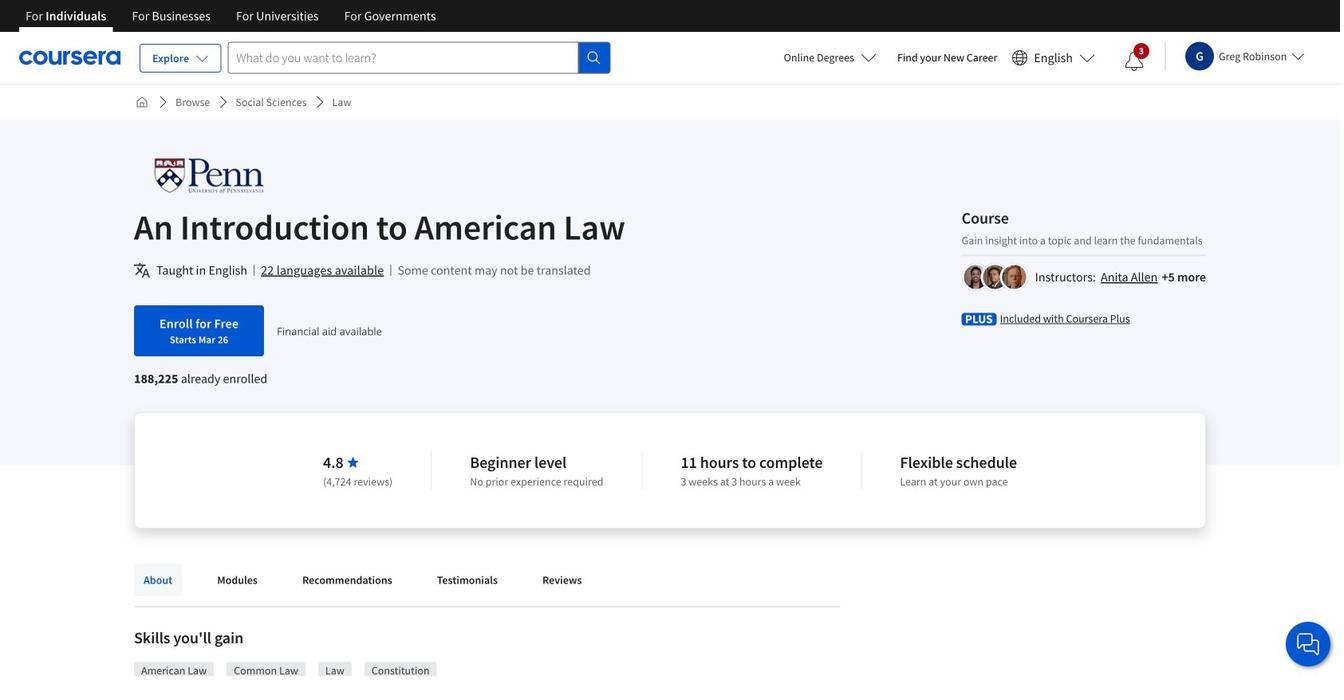 Task type: vqa. For each thing, say whether or not it's contained in the screenshot.
Earn Your Degree Collection element
no



Task type: locate. For each thing, give the bounding box(es) containing it.
anita allen image
[[965, 265, 988, 289]]

home image
[[136, 96, 148, 109]]

banner navigation
[[13, 0, 449, 32]]

None search field
[[228, 42, 611, 74]]

What do you want to learn? text field
[[228, 42, 579, 74]]



Task type: describe. For each thing, give the bounding box(es) containing it.
university of pennsylvania image
[[134, 158, 284, 194]]

shyam balganesh image
[[984, 265, 1008, 289]]

coursera plus image
[[962, 313, 997, 326]]

coursera image
[[19, 45, 120, 70]]

stephen morse image
[[1003, 265, 1027, 289]]



